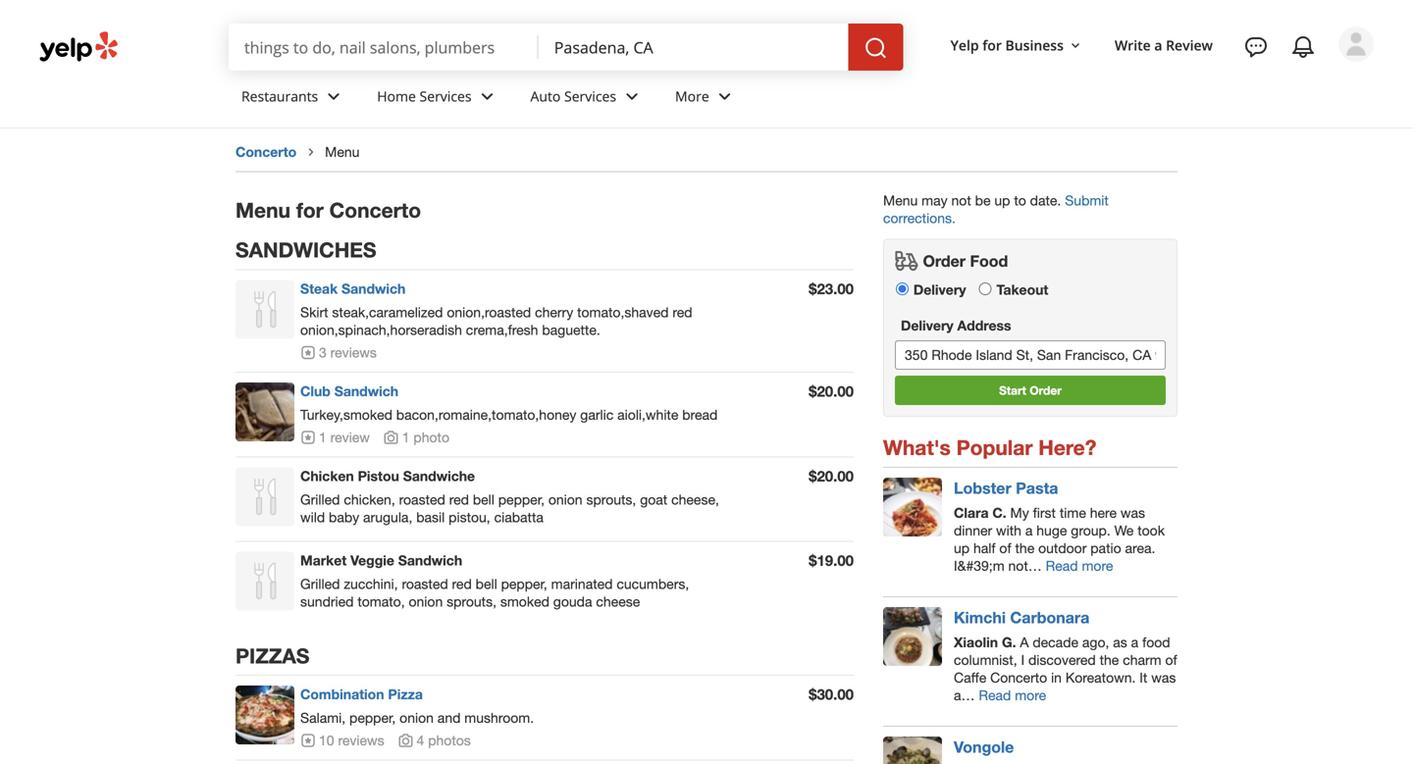 Task type: vqa. For each thing, say whether or not it's contained in the screenshot.
tab list
no



Task type: describe. For each thing, give the bounding box(es) containing it.
a inside "link"
[[1155, 36, 1163, 55]]

more
[[676, 87, 710, 106]]

delivery for delivery address
[[901, 317, 954, 334]]

kimchi
[[954, 609, 1006, 627]]

1 review link
[[300, 429, 370, 446]]

photo
[[414, 429, 450, 446]]

more link
[[660, 71, 753, 128]]

roasted for $19.00
[[402, 576, 448, 592]]

sandwiches
[[236, 238, 377, 262]]

$20.00 for turkey,smoked bacon,romaine,tomato,honey garlic aioli,white bread
[[809, 383, 854, 401]]

koreatown.
[[1066, 670, 1136, 686]]

a
[[1021, 635, 1029, 651]]

yelp for business button
[[943, 28, 1092, 63]]

bread
[[683, 407, 718, 423]]

what's
[[884, 435, 951, 460]]

things to do, nail salons, plumbers text field
[[229, 24, 539, 71]]

search image
[[865, 36, 888, 60]]

a…
[[954, 688, 976, 704]]

4
[[417, 733, 424, 749]]

for for concerto
[[296, 198, 324, 222]]

steak
[[300, 281, 338, 297]]

write a review link
[[1107, 28, 1221, 63]]

we
[[1115, 523, 1134, 539]]

start
[[1000, 384, 1027, 398]]

auto services
[[531, 87, 617, 106]]

0 vertical spatial order
[[923, 252, 966, 270]]

order inside button
[[1030, 384, 1062, 398]]

onion inside market veggie sandwich grilled zucchini, roasted red bell pepper, marinated cucumbers, sundried tomato, onion sprouts, smoked gouda cheese
[[409, 594, 443, 610]]

caffe
[[954, 670, 987, 686]]

area.
[[1126, 540, 1156, 557]]

roasted for $20.00
[[399, 492, 446, 508]]

1 photo
[[402, 429, 450, 446]]

a decade ago, as a food columnist, i discovered the charm of caffe concerto in koreatown. it was a…
[[954, 635, 1178, 704]]

takeout
[[997, 282, 1049, 298]]

here?
[[1039, 435, 1097, 460]]

here
[[1091, 505, 1117, 521]]

menu for menu for concerto
[[236, 198, 291, 222]]

reviews for 10 reviews
[[338, 733, 385, 749]]

charm
[[1123, 652, 1162, 668]]

menu for menu may not be up to date.
[[884, 192, 918, 209]]

marinated
[[551, 576, 613, 592]]

xiaolin
[[954, 635, 999, 651]]

discovered
[[1029, 652, 1096, 668]]

steak sandwich skirt steak,caramelized onion,roasted cherry tomato,shaved red onion,spinach,horseradish crema,fresh baguette.
[[300, 281, 693, 338]]

chicken pistou sandwiche grilled chicken, roasted red bell pepper, onion sprouts, goat cheese, wild baby arugula, basil pistou, ciabatta
[[300, 468, 720, 526]]

1 horizontal spatial concerto
[[330, 198, 421, 222]]

sandwich for $20.00
[[335, 383, 399, 400]]

to
[[1015, 192, 1027, 209]]

turkey,smoked
[[300, 407, 393, 423]]

a inside a decade ago, as a food columnist, i discovered the charm of caffe concerto in koreatown. it was a…
[[1132, 635, 1139, 651]]

ago,
[[1083, 635, 1110, 651]]

concerto inside a decade ago, as a food columnist, i discovered the charm of caffe concerto in koreatown. it was a…
[[991, 670, 1048, 686]]

wild
[[300, 509, 325, 526]]

grilled for $19.00
[[300, 576, 340, 592]]

yelp for business
[[951, 36, 1064, 55]]

3 reviews link
[[300, 345, 377, 361]]

user actions element
[[935, 25, 1402, 145]]

10 reviews
[[319, 733, 385, 749]]

review
[[1167, 36, 1214, 55]]

read more link for pasta
[[1046, 558, 1114, 574]]

10 reviews link
[[300, 733, 385, 749]]

sandwich inside market veggie sandwich grilled zucchini, roasted red bell pepper, marinated cucumbers, sundried tomato, onion sprouts, smoked gouda cheese
[[398, 553, 463, 569]]

cheese,
[[672, 492, 720, 508]]

submit corrections.
[[884, 192, 1109, 226]]

up inside my first time here was dinner with a huge group. we took up half of the outdoor patio area. i&#39;m not…
[[954, 540, 970, 557]]

menu for concerto
[[236, 198, 421, 222]]

basil
[[417, 509, 445, 526]]

vongole link
[[954, 738, 1015, 757]]

bell for $19.00
[[476, 576, 498, 592]]

market veggie sandwich grilled zucchini, roasted red bell pepper, marinated cucumbers, sundried tomato, onion sprouts, smoked gouda cheese
[[300, 553, 690, 610]]

menu for menu
[[325, 144, 360, 160]]

bacon,romaine,tomato,honey
[[396, 407, 577, 423]]

review
[[331, 429, 370, 446]]

0 vertical spatial concerto
[[236, 144, 297, 160]]

not
[[952, 192, 972, 209]]

read for pasta
[[1046, 558, 1079, 574]]

restaurants
[[242, 87, 318, 106]]

auto
[[531, 87, 561, 106]]

of inside a decade ago, as a food columnist, i discovered the charm of caffe concerto in koreatown. it was a…
[[1166, 652, 1178, 668]]

3
[[319, 345, 327, 361]]

notifications image
[[1292, 35, 1316, 59]]

veggie
[[351, 553, 395, 569]]

messages image
[[1245, 35, 1269, 59]]

market
[[300, 553, 347, 569]]

the inside a decade ago, as a food columnist, i discovered the charm of caffe concerto in koreatown. it was a…
[[1100, 652, 1120, 668]]

combination pizza salami, pepper, onion and mushroom.
[[300, 687, 534, 727]]

goat
[[640, 492, 668, 508]]

combination pizza link
[[300, 687, 423, 703]]

business categories element
[[226, 71, 1375, 128]]

1 for 1 photo
[[402, 429, 410, 446]]

photos
[[428, 733, 471, 749]]

it
[[1140, 670, 1148, 686]]

for for business
[[983, 36, 1002, 55]]

not…
[[1009, 558, 1043, 574]]

pasta
[[1016, 479, 1059, 498]]

tomato,shaved
[[577, 304, 669, 321]]

date.
[[1031, 192, 1062, 209]]

cherry
[[535, 304, 574, 321]]

pizzas
[[236, 644, 310, 668]]

be
[[976, 192, 991, 209]]

pizza
[[388, 687, 423, 703]]

submit
[[1066, 192, 1109, 209]]

1 Yelp St., San Francisco, CA 94105 text field
[[895, 341, 1166, 370]]

$20.00 for grilled chicken, roasted red bell pepper, onion sprouts, goat cheese, wild baby arugula, basil pistou, ciabatta
[[809, 468, 854, 485]]

aioli,white
[[618, 407, 679, 423]]

none field things to do, nail salons, plumbers
[[229, 24, 539, 71]]

and
[[438, 711, 461, 727]]

read more link for carbonara
[[979, 688, 1047, 704]]

$23.00
[[809, 280, 854, 298]]

was inside a decade ago, as a food columnist, i discovered the charm of caffe concerto in koreatown. it was a…
[[1152, 670, 1177, 686]]

cheese
[[596, 594, 640, 610]]

g.
[[1002, 635, 1017, 651]]

carbonara
[[1011, 609, 1090, 627]]

$19.00
[[809, 552, 854, 570]]

took
[[1138, 523, 1165, 539]]

food
[[971, 252, 1009, 270]]

crema,fresh
[[466, 322, 539, 338]]



Task type: locate. For each thing, give the bounding box(es) containing it.
sandwich inside steak sandwich skirt steak,caramelized onion,roasted cherry tomato,shaved red onion,spinach,horseradish crema,fresh baguette.
[[342, 281, 406, 297]]

None search field
[[229, 24, 904, 71]]

2 services from the left
[[565, 87, 617, 106]]

roasted up "basil"
[[399, 492, 446, 508]]

2 vertical spatial concerto
[[991, 670, 1048, 686]]

sprouts, inside the chicken pistou sandwiche grilled chicken, roasted red bell pepper, onion sprouts, goat cheese, wild baby arugula, basil pistou, ciabatta
[[587, 492, 637, 508]]

order right start
[[1030, 384, 1062, 398]]

grilled inside market veggie sandwich grilled zucchini, roasted red bell pepper, marinated cucumbers, sundried tomato, onion sprouts, smoked gouda cheese
[[300, 576, 340, 592]]

2 none field from the left
[[539, 24, 849, 71]]

submit corrections. link
[[884, 192, 1109, 226]]

onion up 4
[[400, 711, 434, 727]]

2 vertical spatial a
[[1132, 635, 1139, 651]]

2 horizontal spatial a
[[1155, 36, 1163, 55]]

more for pasta
[[1082, 558, 1114, 574]]

0 vertical spatial read
[[1046, 558, 1079, 574]]

0 horizontal spatial order
[[923, 252, 966, 270]]

delivery for delivery
[[914, 282, 967, 298]]

1 horizontal spatial was
[[1152, 670, 1177, 686]]

24 chevron down v2 image right auto services on the top left
[[621, 85, 644, 109]]

0 vertical spatial reviews
[[331, 345, 377, 361]]

1 vertical spatial red
[[449, 492, 469, 508]]

a right write
[[1155, 36, 1163, 55]]

red down pistou,
[[452, 576, 472, 592]]

bell for $20.00
[[473, 492, 495, 508]]

24 chevron down v2 image inside restaurants "link"
[[322, 85, 346, 109]]

sandwich for $23.00
[[342, 281, 406, 297]]

1 horizontal spatial a
[[1132, 635, 1139, 651]]

delivery left address on the right
[[901, 317, 954, 334]]

pistou
[[358, 468, 399, 484]]

concerto down restaurants
[[236, 144, 297, 160]]

1 horizontal spatial read
[[1046, 558, 1079, 574]]

read down outdoor
[[1046, 558, 1079, 574]]

more down the patio
[[1082, 558, 1114, 574]]

sandwich
[[342, 281, 406, 297], [335, 383, 399, 400], [398, 553, 463, 569]]

arugula,
[[363, 509, 413, 526]]

1 horizontal spatial menu
[[325, 144, 360, 160]]

sundried
[[300, 594, 354, 610]]

1 vertical spatial was
[[1152, 670, 1177, 686]]

sandwiche
[[403, 468, 475, 484]]

1 vertical spatial pepper,
[[501, 576, 548, 592]]

sandwich down "basil"
[[398, 553, 463, 569]]

0 vertical spatial the
[[1016, 540, 1035, 557]]

a down my
[[1026, 523, 1033, 539]]

1 horizontal spatial the
[[1100, 652, 1120, 668]]

menu may not be up to date.
[[884, 192, 1066, 209]]

None field
[[229, 24, 539, 71], [539, 24, 849, 71]]

of inside my first time here was dinner with a huge group. we took up half of the outdoor patio area. i&#39;m not…
[[1000, 540, 1012, 557]]

pistou,
[[449, 509, 491, 526]]

pepper, up smoked
[[501, 576, 548, 592]]

was
[[1121, 505, 1146, 521], [1152, 670, 1177, 686]]

for inside button
[[983, 36, 1002, 55]]

0 vertical spatial onion
[[549, 492, 583, 508]]

xiaolin g.
[[954, 635, 1017, 651]]

zucchini,
[[344, 576, 398, 592]]

for right the yelp
[[983, 36, 1002, 55]]

0 horizontal spatial concerto
[[236, 144, 297, 160]]

1 $20.00 from the top
[[809, 383, 854, 401]]

1 horizontal spatial up
[[995, 192, 1011, 209]]

club sandwich turkey,smoked bacon,romaine,tomato,honey garlic aioli,white bread
[[300, 383, 718, 423]]

for up "sandwiches" on the top left of the page
[[296, 198, 324, 222]]

onion
[[549, 492, 583, 508], [409, 594, 443, 610], [400, 711, 434, 727]]

onion,spinach,horseradish
[[300, 322, 462, 338]]

clara
[[954, 505, 989, 521]]

1 vertical spatial sandwich
[[335, 383, 399, 400]]

auto services link
[[515, 71, 660, 128]]

reviews right the 3
[[331, 345, 377, 361]]

red inside steak sandwich skirt steak,caramelized onion,roasted cherry tomato,shaved red onion,spinach,horseradish crema,fresh baguette.
[[673, 304, 693, 321]]

first
[[1034, 505, 1056, 521]]

read more for carbonara
[[979, 688, 1047, 704]]

2 horizontal spatial 24 chevron down v2 image
[[621, 85, 644, 109]]

onion inside the chicken pistou sandwiche grilled chicken, roasted red bell pepper, onion sprouts, goat cheese, wild baby arugula, basil pistou, ciabatta
[[549, 492, 583, 508]]

none field the address, neighborhood, city, state or zip
[[539, 24, 849, 71]]

None radio
[[979, 283, 992, 295]]

0 horizontal spatial up
[[954, 540, 970, 557]]

write
[[1115, 36, 1151, 55]]

combination
[[300, 687, 384, 703]]

onion right tomato, on the bottom
[[409, 594, 443, 610]]

home services link
[[362, 71, 515, 128]]

half
[[974, 540, 996, 557]]

club
[[300, 383, 331, 400]]

1 vertical spatial concerto
[[330, 198, 421, 222]]

the up not… at the bottom right of page
[[1016, 540, 1035, 557]]

24 chevron down v2 image inside auto services link
[[621, 85, 644, 109]]

baby
[[329, 509, 360, 526]]

24 chevron down v2 image
[[322, 85, 346, 109], [476, 85, 499, 109], [621, 85, 644, 109]]

1
[[319, 429, 327, 446], [402, 429, 410, 446]]

grilled for $20.00
[[300, 492, 340, 508]]

1 vertical spatial grilled
[[300, 576, 340, 592]]

time
[[1060, 505, 1087, 521]]

0 horizontal spatial services
[[420, 87, 472, 106]]

menu down concerto link
[[236, 198, 291, 222]]

0 vertical spatial a
[[1155, 36, 1163, 55]]

services right home
[[420, 87, 472, 106]]

steak,caramelized
[[332, 304, 443, 321]]

menu
[[325, 144, 360, 160], [884, 192, 918, 209], [236, 198, 291, 222]]

1 vertical spatial more
[[1015, 688, 1047, 704]]

1 vertical spatial bell
[[476, 576, 498, 592]]

red up pistou,
[[449, 492, 469, 508]]

red for $20.00
[[449, 492, 469, 508]]

1 vertical spatial onion
[[409, 594, 443, 610]]

address, neighborhood, city, state or zip text field
[[539, 24, 849, 71]]

salami,
[[300, 711, 346, 727]]

grilled inside the chicken pistou sandwiche grilled chicken, roasted red bell pepper, onion sprouts, goat cheese, wild baby arugula, basil pistou, ciabatta
[[300, 492, 340, 508]]

24 chevron down v2 image inside home services link
[[476, 85, 499, 109]]

1 none field from the left
[[229, 24, 539, 71]]

sandwich inside club sandwich turkey,smoked bacon,romaine,tomato,honey garlic aioli,white bread
[[335, 383, 399, 400]]

roasted up tomato, on the bottom
[[402, 576, 448, 592]]

dinner
[[954, 523, 993, 539]]

pepper, inside "combination pizza salami, pepper, onion and mushroom."
[[350, 711, 396, 727]]

0 vertical spatial of
[[1000, 540, 1012, 557]]

reviews right 10
[[338, 733, 385, 749]]

grilled up sundried
[[300, 576, 340, 592]]

0 vertical spatial sprouts,
[[587, 492, 637, 508]]

1 vertical spatial reviews
[[338, 733, 385, 749]]

1 vertical spatial delivery
[[901, 317, 954, 334]]

decade
[[1033, 635, 1079, 651]]

1 vertical spatial read more link
[[979, 688, 1047, 704]]

home services
[[377, 87, 472, 106]]

2 vertical spatial red
[[452, 576, 472, 592]]

up left to
[[995, 192, 1011, 209]]

None radio
[[896, 283, 909, 295]]

1 horizontal spatial order
[[1030, 384, 1062, 398]]

1 photo link
[[384, 429, 450, 446]]

1 horizontal spatial sprouts,
[[587, 492, 637, 508]]

read more for pasta
[[1046, 558, 1114, 574]]

2 horizontal spatial concerto
[[991, 670, 1048, 686]]

roasted inside market veggie sandwich grilled zucchini, roasted red bell pepper, marinated cucumbers, sundried tomato, onion sprouts, smoked gouda cheese
[[402, 576, 448, 592]]

2 horizontal spatial menu
[[884, 192, 918, 209]]

the up koreatown. at the right of page
[[1100, 652, 1120, 668]]

bell inside market veggie sandwich grilled zucchini, roasted red bell pepper, marinated cucumbers, sundried tomato, onion sprouts, smoked gouda cheese
[[476, 576, 498, 592]]

none field up home
[[229, 24, 539, 71]]

sandwich up turkey,smoked at the left bottom of page
[[335, 383, 399, 400]]

yelp
[[951, 36, 979, 55]]

1 horizontal spatial 24 chevron down v2 image
[[476, 85, 499, 109]]

was inside my first time here was dinner with a huge group. we took up half of the outdoor patio area. i&#39;m not…
[[1121, 505, 1146, 521]]

of down the food
[[1166, 652, 1178, 668]]

read more down outdoor
[[1046, 558, 1114, 574]]

was right it at the right
[[1152, 670, 1177, 686]]

0 horizontal spatial a
[[1026, 523, 1033, 539]]

pepper, for $20.00
[[499, 492, 545, 508]]

up
[[995, 192, 1011, 209], [954, 540, 970, 557]]

home
[[377, 87, 416, 106]]

steak sandwich link
[[300, 281, 406, 297]]

0 vertical spatial $20.00
[[809, 383, 854, 401]]

menu up corrections. at top
[[884, 192, 918, 209]]

the inside my first time here was dinner with a huge group. we took up half of the outdoor patio area. i&#39;m not…
[[1016, 540, 1035, 557]]

2 vertical spatial pepper,
[[350, 711, 396, 727]]

sprouts, inside market veggie sandwich grilled zucchini, roasted red bell pepper, marinated cucumbers, sundried tomato, onion sprouts, smoked gouda cheese
[[447, 594, 497, 610]]

services for auto services
[[565, 87, 617, 106]]

bell
[[473, 492, 495, 508], [476, 576, 498, 592]]

onion up marinated
[[549, 492, 583, 508]]

1 24 chevron down v2 image from the left
[[322, 85, 346, 109]]

0 vertical spatial up
[[995, 192, 1011, 209]]

2 24 chevron down v2 image from the left
[[476, 85, 499, 109]]

in
[[1052, 670, 1062, 686]]

0 horizontal spatial read
[[979, 688, 1012, 704]]

1 horizontal spatial of
[[1166, 652, 1178, 668]]

bell up pistou,
[[473, 492, 495, 508]]

1 vertical spatial read more
[[979, 688, 1047, 704]]

0 vertical spatial read more
[[1046, 558, 1114, 574]]

concerto up "sandwiches" on the top left of the page
[[330, 198, 421, 222]]

read more down the i
[[979, 688, 1047, 704]]

1 vertical spatial up
[[954, 540, 970, 557]]

bob b. image
[[1339, 27, 1375, 62]]

16 chevron down v2 image
[[1068, 38, 1084, 54]]

0 horizontal spatial more
[[1015, 688, 1047, 704]]

group.
[[1071, 523, 1111, 539]]

24 chevron down v2 image for restaurants
[[322, 85, 346, 109]]

0 horizontal spatial 24 chevron down v2 image
[[322, 85, 346, 109]]

order food
[[919, 252, 1009, 270]]

reviews for 3 reviews
[[331, 345, 377, 361]]

1 horizontal spatial 1
[[402, 429, 410, 446]]

i&#39;m
[[954, 558, 1005, 574]]

read for carbonara
[[979, 688, 1012, 704]]

0 vertical spatial grilled
[[300, 492, 340, 508]]

food
[[1143, 635, 1171, 651]]

red for $19.00
[[452, 576, 472, 592]]

roasted inside the chicken pistou sandwiche grilled chicken, roasted red bell pepper, onion sprouts, goat cheese, wild baby arugula, basil pistou, ciabatta
[[399, 492, 446, 508]]

bell inside the chicken pistou sandwiche grilled chicken, roasted red bell pepper, onion sprouts, goat cheese, wild baby arugula, basil pistou, ciabatta
[[473, 492, 495, 508]]

0 horizontal spatial menu
[[236, 198, 291, 222]]

bell down pistou,
[[476, 576, 498, 592]]

1 vertical spatial for
[[296, 198, 324, 222]]

2 $20.00 from the top
[[809, 468, 854, 485]]

2 vertical spatial sandwich
[[398, 553, 463, 569]]

my first time here was dinner with a huge group. we took up half of the outdoor patio area. i&#39;m not…
[[954, 505, 1165, 574]]

2 grilled from the top
[[300, 576, 340, 592]]

0 horizontal spatial of
[[1000, 540, 1012, 557]]

1 vertical spatial $20.00
[[809, 468, 854, 485]]

0 vertical spatial was
[[1121, 505, 1146, 521]]

2 1 from the left
[[402, 429, 410, 446]]

a right as
[[1132, 635, 1139, 651]]

onion inside "combination pizza salami, pepper, onion and mushroom."
[[400, 711, 434, 727]]

1 grilled from the top
[[300, 492, 340, 508]]

1 vertical spatial read
[[979, 688, 1012, 704]]

red right tomato,shaved
[[673, 304, 693, 321]]

menu up menu for concerto
[[325, 144, 360, 160]]

24 chevron down v2 image
[[714, 85, 737, 109]]

0 vertical spatial sandwich
[[342, 281, 406, 297]]

pepper, inside market veggie sandwich grilled zucchini, roasted red bell pepper, marinated cucumbers, sundried tomato, onion sprouts, smoked gouda cheese
[[501, 576, 548, 592]]

1 vertical spatial roasted
[[402, 576, 448, 592]]

baguette.
[[542, 322, 601, 338]]

my
[[1011, 505, 1030, 521]]

lobster pasta
[[954, 479, 1059, 498]]

24 chevron down v2 image for auto services
[[621, 85, 644, 109]]

club sandwich link
[[300, 383, 399, 400]]

sprouts,
[[587, 492, 637, 508], [447, 594, 497, 610]]

grilled up 'wild'
[[300, 492, 340, 508]]

order left food
[[923, 252, 966, 270]]

grilled
[[300, 492, 340, 508], [300, 576, 340, 592]]

1 vertical spatial the
[[1100, 652, 1120, 668]]

0 vertical spatial pepper,
[[499, 492, 545, 508]]

services for home services
[[420, 87, 472, 106]]

concerto link
[[236, 144, 297, 160]]

pepper, inside the chicken pistou sandwiche grilled chicken, roasted red bell pepper, onion sprouts, goat cheese, wild baby arugula, basil pistou, ciabatta
[[499, 492, 545, 508]]

write a review
[[1115, 36, 1214, 55]]

may
[[922, 192, 948, 209]]

read down the caffe
[[979, 688, 1012, 704]]

services right auto
[[565, 87, 617, 106]]

1 vertical spatial order
[[1030, 384, 1062, 398]]

0 vertical spatial more
[[1082, 558, 1114, 574]]

more down the i
[[1015, 688, 1047, 704]]

0 vertical spatial delivery
[[914, 282, 967, 298]]

start order
[[1000, 384, 1062, 398]]

none field up more
[[539, 24, 849, 71]]

0 vertical spatial roasted
[[399, 492, 446, 508]]

was up we
[[1121, 505, 1146, 521]]

1 vertical spatial sprouts,
[[447, 594, 497, 610]]

1 horizontal spatial for
[[983, 36, 1002, 55]]

of down with
[[1000, 540, 1012, 557]]

chicken
[[300, 468, 354, 484]]

clara c.
[[954, 505, 1007, 521]]

0 vertical spatial for
[[983, 36, 1002, 55]]

0 horizontal spatial the
[[1016, 540, 1035, 557]]

up down dinner
[[954, 540, 970, 557]]

read more link down the i
[[979, 688, 1047, 704]]

read more link down outdoor
[[1046, 558, 1114, 574]]

1 services from the left
[[420, 87, 472, 106]]

sprouts, left goat
[[587, 492, 637, 508]]

0 vertical spatial bell
[[473, 492, 495, 508]]

garlic
[[581, 407, 614, 423]]

1 left review on the bottom of the page
[[319, 429, 327, 446]]

read more link
[[1046, 558, 1114, 574], [979, 688, 1047, 704]]

0 horizontal spatial for
[[296, 198, 324, 222]]

24 chevron down v2 image right restaurants
[[322, 85, 346, 109]]

2 vertical spatial onion
[[400, 711, 434, 727]]

1 vertical spatial of
[[1166, 652, 1178, 668]]

1 horizontal spatial more
[[1082, 558, 1114, 574]]

corrections.
[[884, 210, 956, 226]]

with
[[997, 523, 1022, 539]]

sandwich up "steak,caramelized"
[[342, 281, 406, 297]]

1 vertical spatial a
[[1026, 523, 1033, 539]]

a inside my first time here was dinner with a huge group. we took up half of the outdoor patio area. i&#39;m not…
[[1026, 523, 1033, 539]]

1 left 'photo'
[[402, 429, 410, 446]]

pepper, down "combination pizza" link
[[350, 711, 396, 727]]

more for carbonara
[[1015, 688, 1047, 704]]

3 reviews
[[319, 345, 377, 361]]

0 horizontal spatial sprouts,
[[447, 594, 497, 610]]

red inside the chicken pistou sandwiche grilled chicken, roasted red bell pepper, onion sprouts, goat cheese, wild baby arugula, basil pistou, ciabatta
[[449, 492, 469, 508]]

1 for 1 review
[[319, 429, 327, 446]]

0 horizontal spatial was
[[1121, 505, 1146, 521]]

delivery down order food
[[914, 282, 967, 298]]

outdoor
[[1039, 540, 1087, 557]]

red inside market veggie sandwich grilled zucchini, roasted red bell pepper, marinated cucumbers, sundried tomato, onion sprouts, smoked gouda cheese
[[452, 576, 472, 592]]

concerto down the i
[[991, 670, 1048, 686]]

24 chevron down v2 image for home services
[[476, 85, 499, 109]]

lobster
[[954, 479, 1012, 498]]

columnist,
[[954, 652, 1018, 668]]

kimchi carbonara link
[[954, 609, 1090, 627]]

sprouts, left smoked
[[447, 594, 497, 610]]

cucumbers,
[[617, 576, 690, 592]]

more
[[1082, 558, 1114, 574], [1015, 688, 1047, 704]]

vongole
[[954, 738, 1015, 757]]

kimchi carbonara
[[954, 609, 1090, 627]]

pepper, for $19.00
[[501, 576, 548, 592]]

read
[[1046, 558, 1079, 574], [979, 688, 1012, 704]]

0 horizontal spatial 1
[[319, 429, 327, 446]]

1 1 from the left
[[319, 429, 327, 446]]

business
[[1006, 36, 1064, 55]]

smoked
[[501, 594, 550, 610]]

0 vertical spatial read more link
[[1046, 558, 1114, 574]]

24 chevron down v2 image left auto
[[476, 85, 499, 109]]

1 horizontal spatial services
[[565, 87, 617, 106]]

3 24 chevron down v2 image from the left
[[621, 85, 644, 109]]

0 vertical spatial red
[[673, 304, 693, 321]]

red
[[673, 304, 693, 321], [449, 492, 469, 508], [452, 576, 472, 592]]

popular
[[957, 435, 1033, 460]]

pepper, up ciabatta
[[499, 492, 545, 508]]



